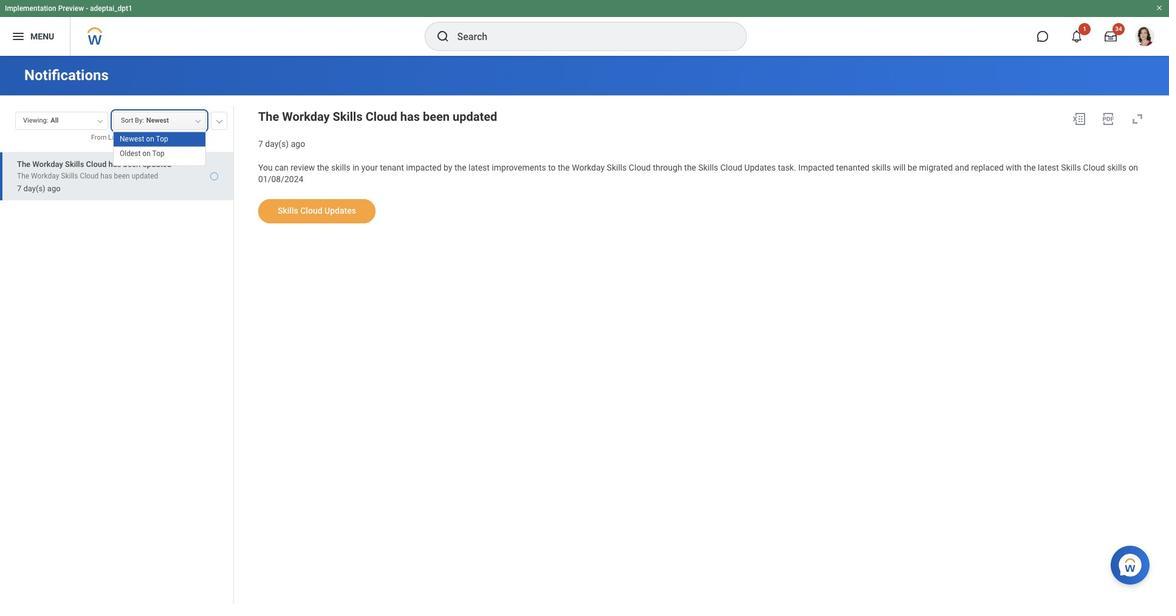 Task type: locate. For each thing, give the bounding box(es) containing it.
1 horizontal spatial day(s)
[[265, 139, 289, 149]]

1 vertical spatial has
[[109, 160, 121, 169]]

1 vertical spatial updated
[[143, 160, 171, 169]]

inbox large image
[[1105, 30, 1117, 43]]

tenant
[[380, 163, 404, 172]]

adeptai_dpt1
[[90, 4, 132, 13]]

updated
[[453, 109, 497, 124], [143, 160, 171, 169], [132, 172, 158, 180]]

skills
[[331, 163, 351, 172], [872, 163, 891, 172], [1108, 163, 1127, 172]]

sort by: newest
[[121, 117, 169, 125]]

your
[[361, 163, 378, 172]]

skills left in
[[331, 163, 351, 172]]

newest
[[146, 117, 169, 125], [120, 131, 144, 140]]

day(s) inside the workday skills cloud has been updated region
[[265, 139, 289, 149]]

viewing: all
[[23, 117, 59, 125]]

updates down in
[[325, 206, 356, 216]]

the for the workday skills cloud has been updated the workday skills cloud has been updated 7 day(s) ago
[[17, 160, 30, 169]]

1
[[1083, 26, 1087, 32]]

1 vertical spatial 7
[[17, 184, 21, 193]]

top
[[156, 131, 168, 140], [152, 146, 165, 154]]

1 vertical spatial on
[[142, 146, 151, 154]]

the right review
[[317, 163, 329, 172]]

workday right to
[[572, 163, 605, 172]]

skills down view printable version (pdf) image
[[1108, 163, 1127, 172]]

tab panel
[[0, 106, 233, 605]]

7
[[258, 139, 263, 149], [17, 184, 21, 193]]

newest inside sort by list box
[[120, 131, 144, 140]]

you can review the skills in your tenant impacted by the latest improvements to the workday skills cloud through the skills cloud updates task. impacted tenanted skills will be migrated and replaced with the latest skills cloud skills on 01/08/2024
[[258, 163, 1141, 184]]

1 horizontal spatial skills
[[872, 163, 891, 172]]

day(s) inside the workday skills cloud has been updated the workday skills cloud has been updated 7 day(s) ago
[[23, 184, 45, 193]]

review
[[291, 163, 315, 172]]

0 vertical spatial ago
[[291, 139, 305, 149]]

0 vertical spatial top
[[156, 131, 168, 140]]

been inside region
[[423, 109, 450, 124]]

30
[[123, 134, 130, 142]]

has inside region
[[400, 109, 420, 124]]

2 vertical spatial on
[[1129, 163, 1139, 172]]

latest right by
[[469, 163, 490, 172]]

the right through
[[684, 163, 696, 172]]

1 vertical spatial updates
[[325, 206, 356, 216]]

1 the from the left
[[317, 163, 329, 172]]

1 vertical spatial newest
[[120, 131, 144, 140]]

skills left "will"
[[872, 163, 891, 172]]

with
[[1006, 163, 1022, 172]]

updates
[[745, 163, 776, 172], [325, 206, 356, 216]]

the inside the workday skills cloud has been updated region
[[258, 109, 279, 124]]

last
[[108, 134, 121, 142]]

on down sort by: newest
[[146, 131, 154, 140]]

justify image
[[11, 29, 26, 44]]

newest inside notifications main content
[[146, 117, 169, 125]]

on down fullscreen image
[[1129, 163, 1139, 172]]

been
[[423, 109, 450, 124], [123, 160, 141, 169], [114, 172, 130, 180]]

1 horizontal spatial latest
[[1038, 163, 1059, 172]]

the right to
[[558, 163, 570, 172]]

1 vertical spatial been
[[123, 160, 141, 169]]

2 the from the left
[[455, 163, 467, 172]]

export to excel image
[[1072, 112, 1087, 126]]

0 horizontal spatial 7
[[17, 184, 21, 193]]

1 horizontal spatial ago
[[291, 139, 305, 149]]

be
[[908, 163, 917, 172]]

1 vertical spatial day(s)
[[23, 184, 45, 193]]

1 skills from the left
[[331, 163, 351, 172]]

on for newest
[[146, 131, 154, 140]]

workday down all
[[32, 160, 63, 169]]

2 skills from the left
[[872, 163, 891, 172]]

newest up oldest
[[120, 131, 144, 140]]

updates left task.
[[745, 163, 776, 172]]

latest
[[469, 163, 490, 172], [1038, 163, 1059, 172]]

task.
[[778, 163, 796, 172]]

search image
[[436, 29, 450, 44]]

0 vertical spatial updated
[[453, 109, 497, 124]]

on down the days
[[142, 146, 151, 154]]

1 horizontal spatial 7
[[258, 139, 263, 149]]

tab panel containing the workday skills cloud has been updated
[[0, 106, 233, 605]]

skills
[[333, 109, 363, 124], [65, 160, 84, 169], [607, 163, 627, 172], [699, 163, 718, 172], [1061, 163, 1081, 172], [61, 172, 78, 180], [278, 206, 298, 216]]

top down sort by: newest
[[156, 131, 168, 140]]

3 the from the left
[[558, 163, 570, 172]]

1 vertical spatial the
[[17, 160, 30, 169]]

0 vertical spatial been
[[423, 109, 450, 124]]

latest right with
[[1038, 163, 1059, 172]]

updated for the workday skills cloud has been updated
[[453, 109, 497, 124]]

ago inside the workday skills cloud has been updated region
[[291, 139, 305, 149]]

the
[[258, 109, 279, 124], [17, 160, 30, 169], [17, 172, 29, 180]]

-
[[86, 4, 88, 13]]

the workday skills cloud has been updated the workday skills cloud has been updated 7 day(s) ago
[[17, 160, 171, 193]]

on
[[146, 131, 154, 140], [142, 146, 151, 154], [1129, 163, 1139, 172]]

cloud inside the workday skills cloud has been updated region
[[366, 109, 397, 124]]

the right by
[[455, 163, 467, 172]]

0 vertical spatial updates
[[745, 163, 776, 172]]

has down from
[[100, 172, 112, 180]]

0 vertical spatial has
[[400, 109, 420, 124]]

0 horizontal spatial newest
[[120, 131, 144, 140]]

impacted
[[799, 163, 834, 172]]

workday up 7 day(s) ago
[[282, 109, 330, 124]]

has
[[400, 109, 420, 124], [109, 160, 121, 169], [100, 172, 112, 180]]

0 vertical spatial on
[[146, 131, 154, 140]]

2 horizontal spatial skills
[[1108, 163, 1127, 172]]

the right with
[[1024, 163, 1036, 172]]

has down oldest
[[109, 160, 121, 169]]

2 vertical spatial been
[[114, 172, 130, 180]]

improvements
[[492, 163, 546, 172]]

skills cloud updates button
[[258, 200, 376, 224]]

updates inside "button"
[[325, 206, 356, 216]]

0 horizontal spatial latest
[[469, 163, 490, 172]]

has up impacted
[[400, 109, 420, 124]]

cloud
[[366, 109, 397, 124], [86, 160, 107, 169], [629, 163, 651, 172], [721, 163, 743, 172], [1084, 163, 1105, 172], [80, 172, 99, 180], [300, 206, 322, 216]]

ago
[[291, 139, 305, 149], [47, 184, 61, 193]]

tab panel inside notifications main content
[[0, 106, 233, 605]]

2 vertical spatial has
[[100, 172, 112, 180]]

from
[[91, 134, 107, 142]]

workday
[[282, 109, 330, 124], [32, 160, 63, 169], [572, 163, 605, 172], [31, 172, 59, 180]]

updated inside region
[[453, 109, 497, 124]]

the
[[317, 163, 329, 172], [455, 163, 467, 172], [558, 163, 570, 172], [684, 163, 696, 172], [1024, 163, 1036, 172]]

1 vertical spatial ago
[[47, 184, 61, 193]]

sort by list box
[[114, 128, 205, 157]]

1 vertical spatial top
[[152, 146, 165, 154]]

0 horizontal spatial skills
[[331, 163, 351, 172]]

0 vertical spatial 7
[[258, 139, 263, 149]]

0 vertical spatial the
[[258, 109, 279, 124]]

Search Workday  search field
[[457, 23, 721, 50]]

day(s)
[[265, 139, 289, 149], [23, 184, 45, 193]]

0 vertical spatial newest
[[146, 117, 169, 125]]

view printable version (pdf) image
[[1101, 112, 1116, 126]]

top down newest on top
[[152, 146, 165, 154]]

0 horizontal spatial updates
[[325, 206, 356, 216]]

0 vertical spatial day(s)
[[265, 139, 289, 149]]

menu button
[[0, 17, 70, 56]]

0 horizontal spatial ago
[[47, 184, 61, 193]]

1 horizontal spatial updates
[[745, 163, 776, 172]]

2 vertical spatial the
[[17, 172, 29, 180]]

0 horizontal spatial day(s)
[[23, 184, 45, 193]]

from last 30 days
[[91, 134, 147, 142]]

through
[[653, 163, 682, 172]]

sort
[[121, 117, 133, 125]]

newest right by:
[[146, 117, 169, 125]]

1 horizontal spatial newest
[[146, 117, 169, 125]]



Task type: vqa. For each thing, say whether or not it's contained in the screenshot.
topmost meets
no



Task type: describe. For each thing, give the bounding box(es) containing it.
menu banner
[[0, 0, 1169, 56]]

menu
[[30, 31, 54, 41]]

been for the workday skills cloud has been updated the workday skills cloud has been updated 7 day(s) ago
[[123, 160, 141, 169]]

workday inside you can review the skills in your tenant impacted by the latest improvements to the workday skills cloud through the skills cloud updates task. impacted tenanted skills will be migrated and replaced with the latest skills cloud skills on 01/08/2024
[[572, 163, 605, 172]]

workday inside region
[[282, 109, 330, 124]]

has for the workday skills cloud has been updated
[[400, 109, 420, 124]]

you
[[258, 163, 273, 172]]

skills inside "skills cloud updates" "button"
[[278, 206, 298, 216]]

updated for the workday skills cloud has been updated the workday skills cloud has been updated 7 day(s) ago
[[143, 160, 171, 169]]

on for oldest
[[142, 146, 151, 154]]

newest on top
[[120, 131, 168, 140]]

oldest on top
[[120, 146, 165, 154]]

implementation preview -   adeptai_dpt1
[[5, 4, 132, 13]]

profile logan mcneil image
[[1135, 27, 1155, 49]]

updates inside you can review the skills in your tenant impacted by the latest improvements to the workday skills cloud through the skills cloud updates task. impacted tenanted skills will be migrated and replaced with the latest skills cloud skills on 01/08/2024
[[745, 163, 776, 172]]

cloud inside "skills cloud updates" "button"
[[300, 206, 322, 216]]

preview
[[58, 4, 84, 13]]

1 button
[[1064, 23, 1091, 50]]

the for the workday skills cloud has been updated
[[258, 109, 279, 124]]

top for oldest on top
[[152, 146, 165, 154]]

implementation
[[5, 4, 56, 13]]

more image
[[216, 117, 223, 123]]

skills inside the workday skills cloud has been updated region
[[333, 109, 363, 124]]

01/08/2024
[[258, 174, 304, 184]]

notifications large image
[[1071, 30, 1083, 43]]

the workday skills cloud has been updated
[[258, 109, 497, 124]]

tenanted
[[836, 163, 870, 172]]

top for newest on top
[[156, 131, 168, 140]]

replaced
[[971, 163, 1004, 172]]

7 inside the workday skills cloud has been updated the workday skills cloud has been updated 7 day(s) ago
[[17, 184, 21, 193]]

the workday skills cloud has been updated region
[[258, 107, 1150, 150]]

oldest
[[120, 146, 141, 154]]

has for the workday skills cloud has been updated the workday skills cloud has been updated 7 day(s) ago
[[109, 160, 121, 169]]

4 the from the left
[[684, 163, 696, 172]]

2 vertical spatial updated
[[132, 172, 158, 180]]

5 the from the left
[[1024, 163, 1036, 172]]

all
[[51, 117, 59, 125]]

in
[[353, 163, 359, 172]]

notifications
[[24, 67, 109, 84]]

34 button
[[1098, 23, 1125, 50]]

to
[[548, 163, 556, 172]]

by:
[[135, 117, 144, 125]]

on inside you can review the skills in your tenant impacted by the latest improvements to the workday skills cloud through the skills cloud updates task. impacted tenanted skills will be migrated and replaced with the latest skills cloud skills on 01/08/2024
[[1129, 163, 1139, 172]]

7 day(s) ago
[[258, 139, 305, 149]]

can
[[275, 163, 289, 172]]

will
[[893, 163, 906, 172]]

skills cloud updates
[[278, 206, 356, 216]]

ago inside the workday skills cloud has been updated the workday skills cloud has been updated 7 day(s) ago
[[47, 184, 61, 193]]

close environment banner image
[[1156, 4, 1163, 12]]

fullscreen image
[[1131, 112, 1145, 126]]

been for the workday skills cloud has been updated
[[423, 109, 450, 124]]

and
[[955, 163, 969, 172]]

by
[[444, 163, 453, 172]]

1 latest from the left
[[469, 163, 490, 172]]

impacted
[[406, 163, 442, 172]]

migrated
[[919, 163, 953, 172]]

viewing:
[[23, 117, 48, 125]]

7 inside the workday skills cloud has been updated region
[[258, 139, 263, 149]]

workday down viewing: all
[[31, 172, 59, 180]]

notifications main content
[[0, 56, 1169, 605]]

days
[[132, 134, 147, 142]]

3 skills from the left
[[1108, 163, 1127, 172]]

2 latest from the left
[[1038, 163, 1059, 172]]

mark read image
[[210, 173, 218, 181]]

34
[[1115, 26, 1122, 32]]



